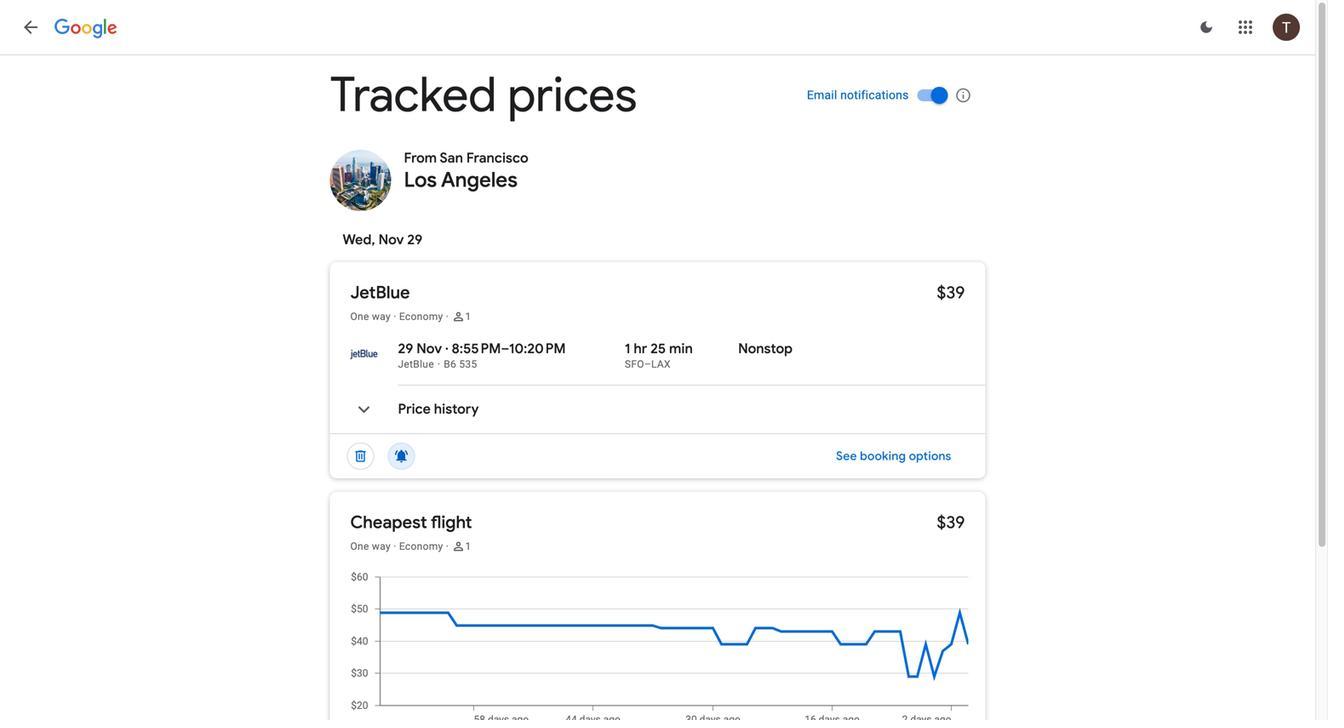 Task type: describe. For each thing, give the bounding box(es) containing it.
10:20 pm
[[509, 340, 566, 358]]

0 vertical spatial 29
[[407, 231, 423, 249]]

price
[[398, 401, 431, 418]]

b6
[[444, 359, 457, 371]]

remove saved flight, one way trip from san francisco to los angeles.wed, nov 29 image
[[340, 436, 381, 477]]

25
[[651, 340, 666, 358]]

nonstop
[[739, 340, 793, 358]]

one for jetblue
[[351, 311, 369, 323]]

hr
[[634, 340, 648, 358]]

los
[[404, 167, 437, 193]]

one for cheapest flight
[[351, 541, 369, 553]]

way for cheapest flight
[[372, 541, 391, 553]]

one way economy for cheapest flight
[[351, 541, 443, 553]]

economy for jetblue
[[399, 311, 443, 323]]

from san francisco los angeles
[[404, 149, 529, 193]]

tracked
[[330, 65, 497, 126]]

sfo
[[625, 359, 645, 371]]

booking
[[860, 449, 906, 464]]

cheapest flight
[[351, 512, 472, 534]]

notifications
[[841, 88, 909, 102]]

29 nov
[[398, 340, 442, 358]]

go back image
[[20, 17, 41, 37]]

$39 for jetblue
[[937, 282, 966, 304]]

price history graph image
[[344, 571, 986, 721]]

email notifications
[[807, 88, 909, 102]]

cheapest
[[351, 512, 427, 534]]

535
[[459, 359, 477, 371]]

8:55 pm
[[452, 340, 501, 358]]

39 US dollars text field
[[937, 512, 966, 534]]

nov for wed,
[[379, 231, 404, 249]]

price history graph image
[[344, 389, 385, 430]]

0 horizontal spatial –
[[501, 340, 509, 358]]

b6 535
[[444, 359, 477, 371]]



Task type: locate. For each thing, give the bounding box(es) containing it.
flight
[[431, 512, 472, 534]]

way for jetblue
[[372, 311, 391, 323]]

email
[[807, 88, 838, 102]]

way
[[372, 311, 391, 323], [372, 541, 391, 553]]

change appearance image
[[1187, 7, 1227, 48]]

1 one way economy from the top
[[351, 311, 443, 323]]

economy
[[399, 311, 443, 323], [399, 541, 443, 553]]

economy up 29 nov
[[399, 311, 443, 323]]

one way economy down cheapest
[[351, 541, 443, 553]]

way up airline logo
[[372, 311, 391, 323]]

1 passenger text field down flight
[[466, 540, 471, 554]]

1 left hr
[[625, 340, 631, 358]]

8:55 pm – 10:20 pm
[[452, 340, 566, 358]]

way down cheapest
[[372, 541, 391, 553]]

1 for jetblue
[[466, 311, 471, 323]]

history
[[434, 401, 479, 418]]

2 $39 from the top
[[937, 512, 966, 534]]

0 vertical spatial one
[[351, 311, 369, 323]]

2 1 passenger text field from the top
[[466, 540, 471, 554]]

1 passenger text field for cheapest flight
[[466, 540, 471, 554]]

lax
[[652, 359, 671, 371]]

0 vertical spatial jetblue
[[351, 282, 410, 304]]

– inside '1 hr 25 min sfo – lax'
[[645, 359, 652, 371]]

1 vertical spatial economy
[[399, 541, 443, 553]]

wed,
[[343, 231, 375, 249]]

1 inside '1 hr 25 min sfo – lax'
[[625, 340, 631, 358]]

0 vertical spatial –
[[501, 340, 509, 358]]

2 one way economy from the top
[[351, 541, 443, 553]]

1 vertical spatial 1
[[625, 340, 631, 358]]

nov for 29
[[417, 340, 442, 358]]

san
[[440, 149, 463, 167]]

1
[[466, 311, 471, 323], [625, 340, 631, 358], [466, 541, 471, 553]]

0 vertical spatial way
[[372, 311, 391, 323]]

0 vertical spatial nov
[[379, 231, 404, 249]]

1 passenger text field
[[466, 310, 471, 324], [466, 540, 471, 554]]

jetblue down wed, nov 29 at the top left of page
[[351, 282, 410, 304]]

prices
[[508, 65, 637, 126]]

1 passenger text field for jetblue
[[466, 310, 471, 324]]

1 for cheapest flight
[[466, 541, 471, 553]]

$39 for cheapest flight
[[937, 512, 966, 534]]

1 vertical spatial 29
[[398, 340, 414, 358]]

2 one from the top
[[351, 541, 369, 553]]

1 hr 25 min sfo – lax
[[625, 340, 693, 371]]

1 one from the top
[[351, 311, 369, 323]]

one up airline logo
[[351, 311, 369, 323]]

1 vertical spatial nov
[[417, 340, 442, 358]]

email notifications image
[[955, 87, 972, 104]]

jetblue
[[351, 282, 410, 304], [398, 359, 434, 371]]

from
[[404, 149, 437, 167]]

1 1 passenger text field from the top
[[466, 310, 471, 324]]

disable email notifications for solution, one way trip from san francisco to los angeles.wed, nov 29 image
[[381, 436, 422, 477]]

0 horizontal spatial nov
[[379, 231, 404, 249]]

$39
[[937, 282, 966, 304], [937, 512, 966, 534]]

one down cheapest
[[351, 541, 369, 553]]

29 right the wed,
[[407, 231, 423, 249]]

airline logo image
[[351, 341, 378, 368]]

one
[[351, 311, 369, 323], [351, 541, 369, 553]]

see
[[836, 449, 857, 464]]

29
[[407, 231, 423, 249], [398, 340, 414, 358]]

1 economy from the top
[[399, 311, 443, 323]]

0 vertical spatial 1 passenger text field
[[466, 310, 471, 324]]

0 vertical spatial economy
[[399, 311, 443, 323]]

1 vertical spatial one
[[351, 541, 369, 553]]

0 vertical spatial 1
[[466, 311, 471, 323]]

1 passenger text field up 8:55 pm
[[466, 310, 471, 324]]

tracked prices
[[330, 65, 637, 126]]

1 vertical spatial way
[[372, 541, 391, 553]]

francisco
[[467, 149, 529, 167]]

options
[[909, 449, 952, 464]]

 image
[[438, 359, 441, 371]]

2 vertical spatial 1
[[466, 541, 471, 553]]

1 down flight
[[466, 541, 471, 553]]

1 horizontal spatial –
[[645, 359, 652, 371]]

one way economy for jetblue
[[351, 311, 443, 323]]

2 way from the top
[[372, 541, 391, 553]]

nov
[[379, 231, 404, 249], [417, 340, 442, 358]]

nov right the wed,
[[379, 231, 404, 249]]

price history graph application
[[344, 571, 986, 721]]

0 vertical spatial $39
[[937, 282, 966, 304]]

min
[[669, 340, 693, 358]]

economy down cheapest flight
[[399, 541, 443, 553]]

price history
[[398, 401, 479, 418]]

–
[[501, 340, 509, 358], [645, 359, 652, 371]]

1 vertical spatial jetblue
[[398, 359, 434, 371]]

see booking options
[[836, 449, 952, 464]]

1 vertical spatial 1 passenger text field
[[466, 540, 471, 554]]

29 right airline logo
[[398, 340, 414, 358]]

wed, nov 29
[[343, 231, 423, 249]]

1 up 8:55 pm
[[466, 311, 471, 323]]

39 US dollars text field
[[937, 282, 966, 304]]

angeles
[[441, 167, 518, 193]]

1 vertical spatial –
[[645, 359, 652, 371]]

economy for cheapest flight
[[399, 541, 443, 553]]

2 economy from the top
[[399, 541, 443, 553]]

nov left 8:55 pm
[[417, 340, 442, 358]]

0 vertical spatial one way economy
[[351, 311, 443, 323]]

1 $39 from the top
[[937, 282, 966, 304]]

1 vertical spatial one way economy
[[351, 541, 443, 553]]

jetblue down 29 nov
[[398, 359, 434, 371]]

one way economy up 29 nov
[[351, 311, 443, 323]]

1 way from the top
[[372, 311, 391, 323]]

1 horizontal spatial nov
[[417, 340, 442, 358]]

one way economy
[[351, 311, 443, 323], [351, 541, 443, 553]]

1 vertical spatial $39
[[937, 512, 966, 534]]



Task type: vqa. For each thing, say whether or not it's contained in the screenshot.
6:30 PM – 10:50 AM + 1
no



